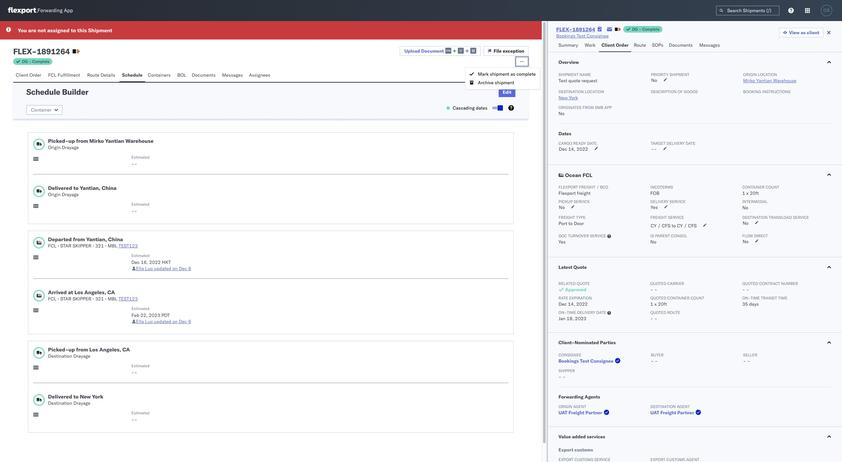 Task type: describe. For each thing, give the bounding box(es) containing it.
0 vertical spatial dg
[[633, 27, 638, 32]]

forwarding for forwarding app
[[38, 7, 63, 14]]

agent for origin agent
[[574, 404, 587, 409]]

date up parties at bottom right
[[597, 310, 607, 315]]

route button
[[632, 39, 650, 52]]

jan 18, 2023
[[559, 316, 587, 322]]

route details button
[[85, 69, 120, 82]]

0 horizontal spatial delivery
[[578, 310, 596, 315]]

arrived
[[48, 289, 67, 296]]

1 vertical spatial consignee
[[559, 353, 582, 358]]

priority
[[651, 72, 669, 77]]

jan
[[559, 316, 566, 322]]

service right 'transload'
[[794, 215, 810, 220]]

related
[[559, 281, 576, 286]]

service right "turnover"
[[591, 233, 607, 238]]

customs
[[575, 447, 594, 453]]

0 vertical spatial test
[[577, 33, 586, 39]]

1 vertical spatial messages button
[[220, 69, 247, 82]]

2 vertical spatial test
[[581, 358, 590, 364]]

app inside "link"
[[64, 7, 73, 14]]

estimated inside estimated feb 22, 2023 pdt
[[132, 306, 150, 311]]

flex
[[13, 46, 32, 56]]

file exception
[[494, 48, 525, 54]]

direct
[[755, 233, 769, 238]]

quoted for quoted contract number - - rate expiration dec 14, 2022
[[743, 281, 759, 286]]

picked- for picked-up from mirko yantian warehouse
[[48, 138, 69, 144]]

on for departed from yantian, china
[[173, 266, 178, 272]]

doc turnover service
[[559, 233, 607, 238]]

target
[[651, 141, 666, 146]]

overview button
[[549, 52, 843, 72]]

parties
[[601, 340, 616, 346]]

1 vertical spatial 1891264
[[37, 46, 70, 56]]

freight service
[[651, 215, 685, 220]]

1 vertical spatial as
[[511, 71, 516, 77]]

bol button
[[175, 69, 189, 82]]

number
[[782, 281, 799, 286]]

20ft inside 'container count 1 x 20ft'
[[751, 190, 760, 196]]

sops button
[[650, 39, 667, 52]]

destination for destination transload service
[[743, 215, 768, 220]]

value
[[559, 434, 571, 440]]

flow direct
[[743, 233, 769, 238]]

door
[[574, 221, 584, 227]]

document
[[422, 48, 444, 54]]

ca inside arrived at los angeles, ca fcl • star skipper • 321 • mbl test123
[[108, 289, 115, 296]]

warehouse inside origin location mirko yantian warehouse
[[774, 78, 797, 84]]

1 flexport from the top
[[559, 185, 579, 190]]

upload
[[405, 48, 420, 54]]

6 for departed from yantian, china
[[188, 266, 191, 272]]

on for arrived at los angeles, ca
[[173, 319, 178, 325]]

shipment name test quote request
[[559, 72, 598, 84]]

quoted route - -
[[651, 310, 681, 322]]

1 horizontal spatial documents
[[670, 42, 693, 48]]

no inside intermodal no
[[743, 205, 749, 211]]

route
[[668, 310, 681, 315]]

client
[[808, 30, 820, 36]]

latest
[[559, 264, 573, 270]]

0 vertical spatial delivery
[[667, 141, 685, 146]]

0 vertical spatial client order
[[602, 42, 629, 48]]

complete
[[517, 71, 536, 77]]

warehouse inside "picked-up from mirko yantian warehouse origin drayage"
[[126, 138, 154, 144]]

messages for right messages "button"
[[700, 42, 721, 48]]

x inside quoted container count 1 x 20ft
[[655, 301, 657, 307]]

origin inside origin location mirko yantian warehouse
[[744, 72, 758, 77]]

0 vertical spatial yes
[[651, 204, 659, 210]]

shipper
[[559, 368, 576, 373]]

request
[[582, 78, 598, 84]]

container button
[[26, 105, 63, 115]]

edit button
[[499, 87, 516, 97]]

1 horizontal spatial 1891264
[[573, 26, 596, 33]]

route for route
[[634, 42, 647, 48]]

delivery
[[651, 199, 669, 204]]

uat for destination
[[651, 410, 660, 416]]

/ inside flexport freight / bco flexport freight
[[597, 185, 600, 190]]

1 horizontal spatial /
[[658, 223, 661, 229]]

mirko inside "picked-up from mirko yantian warehouse origin drayage"
[[89, 138, 104, 144]]

destination transload service
[[743, 215, 810, 220]]

file
[[494, 48, 502, 54]]

count inside quoted container count 1 x 20ft
[[691, 296, 705, 301]]

to inside delivered to new york destination drayage
[[73, 393, 79, 400]]

turnover
[[569, 233, 590, 238]]

freight down delivery
[[651, 215, 668, 220]]

2 horizontal spatial time
[[779, 296, 788, 301]]

0 vertical spatial 14,
[[569, 146, 576, 152]]

freight inside freight type port to door
[[559, 215, 576, 220]]

name
[[580, 72, 592, 77]]

partner for origin agent
[[586, 410, 603, 416]]

updated for arrived at los angeles, ca
[[154, 319, 171, 325]]

delivery service
[[651, 199, 686, 204]]

you are not assigned to this shipment
[[18, 27, 112, 34]]

delivered for delivered to new york
[[48, 393, 72, 400]]

mark shipment as complete
[[478, 71, 536, 77]]

delivered for delivered to yantian, china
[[48, 185, 72, 191]]

flex-1891264 link
[[557, 26, 596, 33]]

on- for on-time transit time 35 days
[[743, 296, 751, 301]]

quoted for quoted route - -
[[651, 310, 667, 315]]

fob
[[651, 190, 660, 196]]

this
[[77, 27, 87, 34]]

destination inside 'picked-up from los angeles, ca destination drayage'
[[48, 353, 72, 359]]

0 vertical spatial consignee
[[587, 33, 609, 39]]

date for dec 14, 2022
[[588, 141, 597, 146]]

fulfillment
[[58, 72, 80, 78]]

buyer - -
[[651, 353, 664, 364]]

x inside 'container count 1 x 20ft'
[[747, 190, 749, 196]]

freight down origin agent in the right of the page
[[569, 410, 585, 416]]

1 vertical spatial quote
[[577, 281, 590, 286]]

shipment inside shipment name test quote request
[[559, 72, 579, 77]]

quoted carrier - -
[[651, 281, 685, 293]]

Search Shipments (/) text field
[[717, 6, 780, 15]]

latest quote button
[[549, 257, 843, 277]]

dates
[[559, 131, 572, 137]]

35
[[743, 301, 749, 307]]

1 vertical spatial bookings test consignee link
[[559, 358, 623, 364]]

origin location mirko yantian warehouse
[[744, 72, 797, 84]]

service up service
[[670, 199, 686, 204]]

no down the pickup
[[559, 204, 565, 210]]

--
[[652, 146, 658, 152]]

1 vertical spatial client order button
[[13, 69, 46, 82]]

nominated
[[575, 340, 599, 346]]

0 vertical spatial dg - complete
[[633, 27, 660, 32]]

2 vertical spatial consignee
[[591, 358, 614, 364]]

intermodal no
[[743, 199, 768, 211]]

origin inside "picked-up from mirko yantian warehouse origin drayage"
[[48, 145, 61, 150]]

schedule builder
[[26, 87, 88, 97]]

test123 inside arrived at los angeles, ca fcl • star skipper • 321 • mbl test123
[[119, 296, 138, 302]]

ella luo updated on dec 6 for arrived at los angeles, ca
[[136, 319, 191, 325]]

2023 inside estimated feb 22, 2023 pdt
[[149, 312, 160, 318]]

0 vertical spatial bookings test consignee link
[[557, 33, 609, 39]]

summary button
[[556, 39, 583, 52]]

dec inside estimated dec 16, 2022 hkt
[[132, 259, 140, 265]]

fcl inside departed from yantian, china fcl • star skipper • 321 • mbl test123
[[48, 243, 56, 249]]

ella luo updated on dec 6 button for departed from yantian, china
[[136, 266, 191, 272]]

from inside 'picked-up from los angeles, ca destination drayage'
[[76, 346, 88, 353]]

container for container
[[31, 107, 52, 113]]

1 horizontal spatial complete
[[643, 27, 660, 32]]

bco
[[601, 185, 609, 190]]

date for --
[[686, 141, 696, 146]]

buyer
[[651, 353, 664, 358]]

ella for departed from yantian, china
[[136, 266, 144, 272]]

days
[[750, 301, 760, 307]]

transload
[[769, 215, 793, 220]]

0 vertical spatial bookings test consignee
[[557, 33, 609, 39]]

0 vertical spatial bookings
[[557, 33, 576, 39]]

1 horizontal spatial documents button
[[667, 39, 697, 52]]

1 horizontal spatial messages button
[[697, 39, 724, 52]]

2 cfs from the left
[[689, 223, 697, 229]]

schedule button
[[120, 69, 145, 82]]

no up flow
[[743, 220, 749, 226]]

os button
[[820, 3, 835, 18]]

0 vertical spatial shipment
[[88, 27, 112, 34]]

0 vertical spatial freight
[[580, 185, 596, 190]]

incoterms
[[651, 185, 674, 190]]

no inside originates from smb app no
[[559, 111, 565, 117]]

mbl inside arrived at los angeles, ca fcl • star skipper • 321 • mbl test123
[[108, 296, 117, 302]]

test inside shipment name test quote request
[[559, 78, 568, 84]]

estimated for picked-up from los angeles, ca
[[132, 363, 150, 368]]

0 horizontal spatial dg
[[22, 59, 28, 64]]

dec inside quoted contract number - - rate expiration dec 14, 2022
[[559, 301, 567, 307]]

yantian, for to
[[80, 185, 101, 191]]

estimated feb 22, 2023 pdt
[[132, 306, 170, 318]]

fcl right ocean
[[583, 172, 593, 178]]

pickup
[[559, 199, 573, 204]]

picked- for picked-up from los angeles, ca
[[48, 346, 69, 353]]

client for rightmost client order button
[[602, 42, 615, 48]]

rate
[[559, 296, 569, 301]]

2 horizontal spatial /
[[685, 223, 688, 229]]

mirko yantian warehouse link
[[744, 78, 797, 84]]

forwarding app
[[38, 7, 73, 14]]

cascading
[[453, 105, 475, 111]]

goods
[[685, 89, 698, 94]]

ella for arrived at los angeles, ca
[[136, 319, 144, 325]]

client-
[[559, 340, 575, 346]]

partner for destination agent
[[678, 410, 695, 416]]

destination for destination agent
[[651, 404, 676, 409]]

estimated -- for delivered to yantian, china
[[132, 202, 150, 214]]

consol
[[672, 233, 688, 238]]

freight type port to door
[[559, 215, 586, 227]]

summary
[[559, 42, 579, 48]]

os
[[824, 8, 831, 13]]

view
[[790, 30, 800, 36]]

flexport freight / bco flexport freight
[[559, 185, 609, 196]]

time for on-time transit time 35 days
[[751, 296, 761, 301]]

uat freight partner link for destination
[[651, 410, 703, 416]]

from inside originates from smb app no
[[583, 105, 594, 110]]

delivered to new york destination drayage
[[48, 393, 103, 406]]

1 vertical spatial client order
[[16, 72, 41, 78]]

new for delivered
[[80, 393, 91, 400]]

agents
[[585, 394, 601, 400]]

1 vertical spatial bookings test consignee
[[559, 358, 614, 364]]

0 horizontal spatial documents
[[192, 72, 216, 78]]

archive
[[478, 80, 494, 86]]

ocean fcl
[[566, 172, 593, 178]]

parent
[[656, 233, 671, 238]]

estimated for delivered to new york
[[132, 411, 150, 416]]

container
[[668, 296, 690, 301]]

delivered to yantian, china origin drayage
[[48, 185, 117, 198]]

cargo ready date
[[559, 141, 597, 146]]

0 horizontal spatial complete
[[32, 59, 50, 64]]

1 horizontal spatial 2023
[[576, 316, 587, 322]]

app inside originates from smb app no
[[605, 105, 612, 110]]

1 inside 'container count 1 x 20ft'
[[743, 190, 746, 196]]

messages for the bottommost messages "button"
[[222, 72, 243, 78]]

skipper inside arrived at los angeles, ca fcl • star skipper • 321 • mbl test123
[[73, 296, 91, 302]]

seller - -
[[744, 353, 758, 364]]

export customs
[[559, 447, 594, 453]]



Task type: vqa. For each thing, say whether or not it's contained in the screenshot.


Task type: locate. For each thing, give the bounding box(es) containing it.
2 uat freight partner from the left
[[651, 410, 695, 416]]

1 vertical spatial yes
[[559, 239, 566, 245]]

2 321 from the top
[[95, 296, 104, 302]]

0 vertical spatial 2022
[[577, 146, 589, 152]]

1 6 from the top
[[188, 266, 191, 272]]

date right ready
[[588, 141, 597, 146]]

2 star from the top
[[60, 296, 71, 302]]

1 estimated from the top
[[132, 155, 150, 160]]

20ft up intermodal
[[751, 190, 760, 196]]

at
[[68, 289, 73, 296]]

test123 inside departed from yantian, china fcl • star skipper • 321 • mbl test123
[[119, 243, 138, 249]]

1 vertical spatial 1
[[651, 301, 654, 307]]

time for on-time delivery date
[[567, 310, 577, 315]]

origin inside delivered to yantian, china origin drayage
[[48, 192, 61, 198]]

cargo
[[559, 141, 573, 146]]

new for destination
[[559, 95, 568, 101]]

1 up from the top
[[68, 138, 75, 144]]

estimated for delivered to yantian, china
[[132, 202, 150, 207]]

14, down cargo ready date
[[569, 146, 576, 152]]

luo for arrived at los angeles, ca
[[145, 319, 153, 325]]

0 horizontal spatial cy
[[651, 223, 657, 229]]

schedule inside 'button'
[[122, 72, 143, 78]]

uat freight partner for origin
[[559, 410, 603, 416]]

client for bottom client order button
[[16, 72, 28, 78]]

documents button right 'bol'
[[189, 69, 220, 82]]

shipment for archive
[[495, 80, 515, 86]]

schedule for schedule
[[122, 72, 143, 78]]

time up days
[[751, 296, 761, 301]]

up inside 'picked-up from los angeles, ca destination drayage'
[[68, 346, 75, 353]]

client order button
[[599, 39, 632, 52], [13, 69, 46, 82]]

estimated for picked-up from mirko yantian warehouse
[[132, 155, 150, 160]]

test123 button
[[119, 243, 138, 249], [119, 296, 138, 302]]

schedule for schedule builder
[[26, 87, 60, 97]]

updated down pdt
[[154, 319, 171, 325]]

1 vertical spatial x
[[655, 301, 657, 307]]

0 horizontal spatial on-
[[559, 310, 567, 315]]

2 ella from the top
[[136, 319, 144, 325]]

documents button up overview button
[[667, 39, 697, 52]]

1 vertical spatial 20ft
[[659, 301, 668, 307]]

forwarding inside "link"
[[38, 7, 63, 14]]

1 321 from the top
[[95, 243, 104, 249]]

test123 button up estimated dec 16, 2022 hkt
[[119, 243, 138, 249]]

1 vertical spatial messages
[[222, 72, 243, 78]]

test123 up feb
[[119, 296, 138, 302]]

from inside departed from yantian, china fcl • star skipper • 321 • mbl test123
[[73, 236, 85, 243]]

1 vertical spatial test123 button
[[119, 296, 138, 302]]

client-nominated parties
[[559, 340, 616, 346]]

cy down service
[[678, 223, 684, 229]]

picked- inside "picked-up from mirko yantian warehouse origin drayage"
[[48, 138, 69, 144]]

1 vertical spatial delivered
[[48, 393, 72, 400]]

shipment up of
[[670, 72, 690, 77]]

yantian inside origin location mirko yantian warehouse
[[757, 78, 773, 84]]

1 vertical spatial count
[[691, 296, 705, 301]]

ella luo updated on dec 6 down hkt
[[136, 266, 191, 272]]

1 up the quoted route - -
[[651, 301, 654, 307]]

no down the originates
[[559, 111, 565, 117]]

messages button left assignees
[[220, 69, 247, 82]]

mbl
[[108, 243, 117, 249], [108, 296, 117, 302]]

messages
[[700, 42, 721, 48], [222, 72, 243, 78]]

client down flex
[[16, 72, 28, 78]]

delivery right target
[[667, 141, 685, 146]]

0 vertical spatial 321
[[95, 243, 104, 249]]

2022 inside quoted contract number - - rate expiration dec 14, 2022
[[577, 301, 588, 307]]

cy up is
[[651, 223, 657, 229]]

quote down name at the top right
[[569, 78, 581, 84]]

location
[[759, 72, 778, 77], [586, 89, 605, 94]]

star inside departed from yantian, china fcl • star skipper • 321 • mbl test123
[[60, 243, 71, 249]]

14, inside quoted contract number - - rate expiration dec 14, 2022
[[569, 301, 576, 307]]

1 inside quoted container count 1 x 20ft
[[651, 301, 654, 307]]

0 vertical spatial yantian,
[[80, 185, 101, 191]]

1 test123 from the top
[[119, 243, 138, 249]]

2 6 from the top
[[188, 319, 191, 325]]

6
[[188, 266, 191, 272], [188, 319, 191, 325]]

seller
[[744, 353, 758, 358]]

1 vertical spatial ella luo updated on dec 6
[[136, 319, 191, 325]]

no inside is parent consol no
[[651, 239, 657, 245]]

count inside 'container count 1 x 20ft'
[[766, 185, 780, 190]]

1 horizontal spatial container
[[743, 185, 765, 190]]

no
[[652, 77, 658, 83], [559, 111, 565, 117], [559, 204, 565, 210], [743, 205, 749, 211], [743, 220, 749, 226], [743, 239, 749, 245], [651, 239, 657, 245]]

client right work button
[[602, 42, 615, 48]]

/ up parent
[[658, 223, 661, 229]]

yantian, for from
[[86, 236, 107, 243]]

fcl fulfillment
[[48, 72, 80, 78]]

2 ella luo updated on dec 6 from the top
[[136, 319, 191, 325]]

quoted inside quoted contract number - - rate expiration dec 14, 2022
[[743, 281, 759, 286]]

2 uat freight partner link from the left
[[651, 410, 703, 416]]

containers
[[148, 72, 171, 78]]

luo for departed from yantian, china
[[145, 266, 153, 272]]

messages left assignees
[[222, 72, 243, 78]]

target delivery date
[[651, 141, 696, 146]]

sops
[[653, 42, 664, 48]]

client order button right work
[[599, 39, 632, 52]]

1 vertical spatial new
[[80, 393, 91, 400]]

0 vertical spatial los
[[74, 289, 83, 296]]

time right the transit
[[779, 296, 788, 301]]

shipment down 'overview' on the right
[[559, 72, 579, 77]]

2022
[[577, 146, 589, 152], [149, 259, 161, 265], [577, 301, 588, 307]]

picked- inside 'picked-up from los angeles, ca destination drayage'
[[48, 346, 69, 353]]

uat for origin
[[559, 410, 568, 416]]

estimated dec 16, 2022 hkt
[[132, 253, 171, 265]]

quoted contract number - - rate expiration dec 14, 2022
[[559, 281, 799, 307]]

0 horizontal spatial 2023
[[149, 312, 160, 318]]

quote
[[569, 78, 581, 84], [577, 281, 590, 286]]

forwarding for forwarding agents
[[559, 394, 584, 400]]

star down departed
[[60, 243, 71, 249]]

0 horizontal spatial client order button
[[13, 69, 46, 82]]

0 horizontal spatial schedule
[[26, 87, 60, 97]]

2 test123 button from the top
[[119, 296, 138, 302]]

0 horizontal spatial messages button
[[220, 69, 247, 82]]

uat freight partner down destination agent
[[651, 410, 695, 416]]

los inside 'picked-up from los angeles, ca destination drayage'
[[89, 346, 98, 353]]

estimated inside estimated dec 16, 2022 hkt
[[132, 253, 150, 258]]

2023
[[149, 312, 160, 318], [576, 316, 587, 322]]

3 estimated -- from the top
[[132, 363, 150, 376]]

1 mbl from the top
[[108, 243, 117, 249]]

2 ella luo updated on dec 6 button from the top
[[136, 319, 191, 325]]

0 horizontal spatial mirko
[[89, 138, 104, 144]]

delivery up jan 18, 2023
[[578, 310, 596, 315]]

0 vertical spatial messages
[[700, 42, 721, 48]]

0 vertical spatial app
[[64, 7, 73, 14]]

0 vertical spatial on
[[173, 266, 178, 272]]

1 ella luo updated on dec 6 from the top
[[136, 266, 191, 272]]

ella down 22,
[[136, 319, 144, 325]]

1 vertical spatial documents button
[[189, 69, 220, 82]]

dec
[[559, 146, 568, 152], [132, 259, 140, 265], [179, 266, 187, 272], [559, 301, 567, 307], [179, 319, 187, 325]]

0 horizontal spatial x
[[655, 301, 657, 307]]

2 partner from the left
[[678, 410, 695, 416]]

approved
[[566, 287, 587, 293]]

1 vertical spatial mirko
[[89, 138, 104, 144]]

1 partner from the left
[[586, 410, 603, 416]]

1 cy from the left
[[651, 223, 657, 229]]

2 estimated from the top
[[132, 202, 150, 207]]

1 horizontal spatial los
[[89, 346, 98, 353]]

yes down delivery
[[651, 204, 659, 210]]

quoted
[[651, 281, 667, 286], [743, 281, 759, 286], [651, 296, 667, 301], [651, 310, 667, 315]]

0 horizontal spatial container
[[31, 107, 52, 113]]

as inside button
[[802, 30, 807, 36]]

on- for on-time delivery date
[[559, 310, 567, 315]]

quoted left contract
[[743, 281, 759, 286]]

updated down hkt
[[154, 266, 171, 272]]

test123 button for arrived at los angeles, ca
[[119, 296, 138, 302]]

partner down agents
[[586, 410, 603, 416]]

luo down 22,
[[145, 319, 153, 325]]

uat down destination agent
[[651, 410, 660, 416]]

1 updated from the top
[[154, 266, 171, 272]]

up inside "picked-up from mirko yantian warehouse origin drayage"
[[68, 138, 75, 144]]

2 picked- from the top
[[48, 346, 69, 353]]

arrived at los angeles, ca fcl • star skipper • 321 • mbl test123
[[48, 289, 138, 302]]

1 luo from the top
[[145, 266, 153, 272]]

1 uat freight partner link from the left
[[559, 410, 611, 416]]

1 horizontal spatial client
[[602, 42, 615, 48]]

0 vertical spatial mirko
[[744, 78, 756, 84]]

partner
[[586, 410, 603, 416], [678, 410, 695, 416]]

location inside origin location mirko yantian warehouse
[[759, 72, 778, 77]]

0 vertical spatial ca
[[108, 289, 115, 296]]

0 horizontal spatial partner
[[586, 410, 603, 416]]

yantian inside "picked-up from mirko yantian warehouse origin drayage"
[[105, 138, 124, 144]]

no down priority
[[652, 77, 658, 83]]

overview
[[559, 59, 579, 65]]

documents
[[670, 42, 693, 48], [192, 72, 216, 78]]

1 cfs from the left
[[662, 223, 671, 229]]

destination for destination location new york
[[559, 89, 584, 94]]

agent up value added services button
[[677, 404, 690, 409]]

quoted inside the quoted route - -
[[651, 310, 667, 315]]

2 vertical spatial 2022
[[577, 301, 588, 307]]

quote
[[574, 264, 587, 270]]

x up the quoted route - -
[[655, 301, 657, 307]]

1 horizontal spatial delivery
[[667, 141, 685, 146]]

1 on from the top
[[173, 266, 178, 272]]

1 horizontal spatial order
[[617, 42, 629, 48]]

fcl down arrived
[[48, 296, 56, 302]]

feb
[[132, 312, 139, 318]]

1 horizontal spatial messages
[[700, 42, 721, 48]]

uat freight partner link down destination agent
[[651, 410, 703, 416]]

related quote
[[559, 281, 590, 286]]

bookings test consignee down nominated
[[559, 358, 614, 364]]

0 vertical spatial count
[[766, 185, 780, 190]]

china for departed from yantian, china
[[108, 236, 123, 243]]

2022 down expiration
[[577, 301, 588, 307]]

service
[[574, 199, 590, 204], [670, 199, 686, 204], [794, 215, 810, 220], [591, 233, 607, 238]]

of
[[678, 89, 683, 94]]

freight down destination agent
[[661, 410, 677, 416]]

0 vertical spatial 1
[[743, 190, 746, 196]]

ca inside 'picked-up from los angeles, ca destination drayage'
[[123, 346, 130, 353]]

new
[[559, 95, 568, 101], [80, 393, 91, 400]]

incoterms fob
[[651, 185, 674, 196]]

location inside destination location new york
[[586, 89, 605, 94]]

shipment for mark
[[490, 71, 510, 77]]

partner down destination agent
[[678, 410, 695, 416]]

1 vertical spatial order
[[29, 72, 41, 78]]

work
[[585, 42, 596, 48]]

1 horizontal spatial schedule
[[122, 72, 143, 78]]

client
[[602, 42, 615, 48], [16, 72, 28, 78]]

0 vertical spatial york
[[570, 95, 579, 101]]

2 mbl from the top
[[108, 296, 117, 302]]

1 picked- from the top
[[48, 138, 69, 144]]

1 horizontal spatial 20ft
[[751, 190, 760, 196]]

1 delivered from the top
[[48, 185, 72, 191]]

1 vertical spatial freight
[[578, 190, 591, 196]]

on- up 35
[[743, 296, 751, 301]]

test123
[[119, 243, 138, 249], [119, 296, 138, 302]]

schedule
[[122, 72, 143, 78], [26, 87, 60, 97]]

0 vertical spatial star
[[60, 243, 71, 249]]

picked-up from mirko yantian warehouse origin drayage
[[48, 138, 154, 150]]

shipment for priority
[[670, 72, 690, 77]]

china for delivered to yantian, china
[[102, 185, 117, 191]]

route left details
[[87, 72, 99, 78]]

1 vertical spatial yantian,
[[86, 236, 107, 243]]

0 horizontal spatial order
[[29, 72, 41, 78]]

quoted down quoted carrier - -
[[651, 296, 667, 301]]

321 inside departed from yantian, china fcl • star skipper • 321 • mbl test123
[[95, 243, 104, 249]]

1 horizontal spatial location
[[759, 72, 778, 77]]

destination inside delivered to new york destination drayage
[[48, 400, 72, 406]]

uat freight partner link down origin agent in the right of the page
[[559, 410, 611, 416]]

1 star from the top
[[60, 243, 71, 249]]

2 test123 from the top
[[119, 296, 138, 302]]

complete up sops
[[643, 27, 660, 32]]

york inside destination location new york
[[570, 95, 579, 101]]

pickup service
[[559, 199, 590, 204]]

messages button up overview button
[[697, 39, 724, 52]]

to inside freight type port to door
[[569, 221, 573, 227]]

angeles, inside 'picked-up from los angeles, ca destination drayage'
[[99, 346, 121, 353]]

2 cy from the left
[[678, 223, 684, 229]]

1 vertical spatial angeles,
[[99, 346, 121, 353]]

2 agent from the left
[[677, 404, 690, 409]]

york for delivered to new york
[[92, 393, 103, 400]]

fcl down departed
[[48, 243, 56, 249]]

bookings test consignee link down the 'client-nominated parties'
[[559, 358, 623, 364]]

0 horizontal spatial location
[[586, 89, 605, 94]]

quoted for quoted carrier - -
[[651, 281, 667, 286]]

location for yantian
[[759, 72, 778, 77]]

321 inside arrived at los angeles, ca fcl • star skipper • 321 • mbl test123
[[95, 296, 104, 302]]

drayage inside delivered to new york destination drayage
[[73, 400, 90, 406]]

None checkbox
[[493, 107, 502, 109]]

star inside arrived at los angeles, ca fcl • star skipper • 321 • mbl test123
[[60, 296, 71, 302]]

yantian, inside departed from yantian, china fcl • star skipper • 321 • mbl test123
[[86, 236, 107, 243]]

consignee up work
[[587, 33, 609, 39]]

1 horizontal spatial uat freight partner
[[651, 410, 695, 416]]

dg - complete down the flex - 1891264 on the left of page
[[22, 59, 50, 64]]

2 uat from the left
[[651, 410, 660, 416]]

freight down ocean fcl
[[580, 185, 596, 190]]

consignee down client-
[[559, 353, 582, 358]]

0 horizontal spatial client
[[16, 72, 28, 78]]

estimated
[[132, 155, 150, 160], [132, 202, 150, 207], [132, 253, 150, 258], [132, 306, 150, 311], [132, 363, 150, 368], [132, 411, 150, 416]]

flexport up the pickup
[[559, 190, 576, 196]]

work button
[[583, 39, 599, 52]]

fcl inside arrived at los angeles, ca fcl • star skipper • 321 • mbl test123
[[48, 296, 56, 302]]

mirko inside origin location mirko yantian warehouse
[[744, 78, 756, 84]]

uat freight partner link for origin
[[559, 410, 611, 416]]

added
[[573, 434, 586, 440]]

angeles, inside arrived at los angeles, ca fcl • star skipper • 321 • mbl test123
[[84, 289, 106, 296]]

2022 down ready
[[577, 146, 589, 152]]

container down schedule builder
[[31, 107, 52, 113]]

estimated -- for delivered to new york
[[132, 411, 150, 423]]

1 test123 button from the top
[[119, 243, 138, 249]]

ella luo updated on dec 6 for departed from yantian, china
[[136, 266, 191, 272]]

new inside delivered to new york destination drayage
[[80, 393, 91, 400]]

2 delivered from the top
[[48, 393, 72, 400]]

14, down the rate
[[569, 301, 576, 307]]

up for los
[[68, 346, 75, 353]]

1 vertical spatial 321
[[95, 296, 104, 302]]

quoted left carrier
[[651, 281, 667, 286]]

as
[[802, 30, 807, 36], [511, 71, 516, 77]]

up for mirko
[[68, 138, 75, 144]]

count
[[766, 185, 780, 190], [691, 296, 705, 301]]

destination
[[559, 89, 584, 94], [743, 215, 768, 220], [48, 353, 72, 359], [48, 400, 72, 406], [651, 404, 676, 409]]

2022 right 16,
[[149, 259, 161, 265]]

yes down doc
[[559, 239, 566, 245]]

count up intermodal
[[766, 185, 780, 190]]

estimated -- for picked-up from los angeles, ca
[[132, 363, 150, 376]]

ocean
[[566, 172, 582, 178]]

service down flexport freight / bco flexport freight
[[574, 199, 590, 204]]

forwarding up not
[[38, 7, 63, 14]]

1 estimated -- from the top
[[132, 155, 150, 167]]

china
[[102, 185, 117, 191], [108, 236, 123, 243]]

1 vertical spatial test123
[[119, 296, 138, 302]]

agent for destination agent
[[677, 404, 690, 409]]

1 vertical spatial forwarding
[[559, 394, 584, 400]]

china inside departed from yantian, china fcl • star skipper • 321 • mbl test123
[[108, 236, 123, 243]]

2 luo from the top
[[145, 319, 153, 325]]

luo down 16,
[[145, 266, 153, 272]]

1 ella from the top
[[136, 266, 144, 272]]

route for route details
[[87, 72, 99, 78]]

6 estimated from the top
[[132, 411, 150, 416]]

3 estimated from the top
[[132, 253, 150, 258]]

1 ella luo updated on dec 6 button from the top
[[136, 266, 191, 272]]

0 vertical spatial delivered
[[48, 185, 72, 191]]

0 vertical spatial new
[[559, 95, 568, 101]]

ella luo updated on dec 6 button for arrived at los angeles, ca
[[136, 319, 191, 325]]

uat freight partner for destination
[[651, 410, 695, 416]]

1 vertical spatial luo
[[145, 319, 153, 325]]

6 for arrived at los angeles, ca
[[188, 319, 191, 325]]

location for york
[[586, 89, 605, 94]]

containers button
[[145, 69, 175, 82]]

2 updated from the top
[[154, 319, 171, 325]]

2022 inside estimated dec 16, 2022 hkt
[[149, 259, 161, 265]]

quoted inside quoted carrier - -
[[651, 281, 667, 286]]

dg - complete up "route" button
[[633, 27, 660, 32]]

client-nominated parties button
[[549, 333, 843, 353]]

ella down 16,
[[136, 266, 144, 272]]

view as client
[[790, 30, 820, 36]]

test123 up estimated dec 16, 2022 hkt
[[119, 243, 138, 249]]

new inside destination location new york
[[559, 95, 568, 101]]

1 vertical spatial complete
[[32, 59, 50, 64]]

picked-up from los angeles, ca destination drayage
[[48, 346, 130, 359]]

york inside delivered to new york destination drayage
[[92, 393, 103, 400]]

1 uat from the left
[[559, 410, 568, 416]]

0 horizontal spatial los
[[74, 289, 83, 296]]

0 vertical spatial test123
[[119, 243, 138, 249]]

star down at
[[60, 296, 71, 302]]

container inside 'container count 1 x 20ft'
[[743, 185, 765, 190]]

2 up from the top
[[68, 346, 75, 353]]

container up intermodal
[[743, 185, 765, 190]]

1 vertical spatial china
[[108, 236, 123, 243]]

exception
[[503, 48, 525, 54]]

container for container count 1 x 20ft
[[743, 185, 765, 190]]

updated for departed from yantian, china
[[154, 266, 171, 272]]

fcl left fulfillment
[[48, 72, 57, 78]]

2 on from the top
[[173, 319, 178, 325]]

test
[[577, 33, 586, 39], [559, 78, 568, 84], [581, 358, 590, 364]]

shipment down mark shipment as complete
[[495, 80, 515, 86]]

flow
[[743, 233, 754, 238]]

1 vertical spatial 6
[[188, 319, 191, 325]]

1 uat freight partner from the left
[[559, 410, 603, 416]]

0 horizontal spatial uat freight partner
[[559, 410, 603, 416]]

to inside delivered to yantian, china origin drayage
[[73, 185, 79, 191]]

1 skipper from the top
[[73, 243, 91, 249]]

quoted container count 1 x 20ft
[[651, 296, 705, 307]]

1 horizontal spatial new
[[559, 95, 568, 101]]

carrier
[[668, 281, 685, 286]]

dg - complete
[[633, 27, 660, 32], [22, 59, 50, 64]]

2 skipper from the top
[[73, 296, 91, 302]]

0 horizontal spatial dg - complete
[[22, 59, 50, 64]]

los inside arrived at los angeles, ca fcl • star skipper • 321 • mbl test123
[[74, 289, 83, 296]]

0 vertical spatial quote
[[569, 78, 581, 84]]

description
[[651, 89, 677, 94]]

drayage inside 'picked-up from los angeles, ca destination drayage'
[[73, 353, 90, 359]]

dg
[[633, 27, 638, 32], [22, 59, 28, 64]]

1 horizontal spatial warehouse
[[774, 78, 797, 84]]

origin agent
[[559, 404, 587, 409]]

forwarding agents
[[559, 394, 601, 400]]

route details
[[87, 72, 115, 78]]

drayage inside "picked-up from mirko yantian warehouse origin drayage"
[[62, 145, 79, 150]]

22,
[[141, 312, 148, 318]]

on- inside on-time transit time 35 days
[[743, 296, 751, 301]]

freight up port
[[559, 215, 576, 220]]

no down intermodal
[[743, 205, 749, 211]]

2 estimated -- from the top
[[132, 202, 150, 214]]

york for destination location
[[570, 95, 579, 101]]

freight
[[559, 215, 576, 220], [651, 215, 668, 220], [569, 410, 585, 416], [661, 410, 677, 416]]

client order down flex
[[16, 72, 41, 78]]

quoted for quoted container count 1 x 20ft
[[651, 296, 667, 301]]

flexport down ocean
[[559, 185, 579, 190]]

bookings up shipper
[[559, 358, 579, 364]]

dates
[[476, 105, 488, 111]]

test down flex-1891264
[[577, 33, 586, 39]]

picked-
[[48, 138, 69, 144], [48, 346, 69, 353]]

schedule right details
[[122, 72, 143, 78]]

route
[[634, 42, 647, 48], [87, 72, 99, 78]]

updated
[[154, 266, 171, 272], [154, 319, 171, 325]]

5 estimated from the top
[[132, 363, 150, 368]]

delivered inside delivered to yantian, china origin drayage
[[48, 185, 72, 191]]

1 vertical spatial client
[[16, 72, 28, 78]]

•
[[58, 243, 59, 249], [93, 243, 94, 249], [105, 243, 107, 249], [58, 296, 59, 302], [93, 296, 94, 302], [105, 296, 107, 302]]

0 horizontal spatial client order
[[16, 72, 41, 78]]

ella luo updated on dec 6 button down hkt
[[136, 266, 191, 272]]

mbl inside departed from yantian, china fcl • star skipper • 321 • mbl test123
[[108, 243, 117, 249]]

0 vertical spatial order
[[617, 42, 629, 48]]

20ft inside quoted container count 1 x 20ft
[[659, 301, 668, 307]]

1 horizontal spatial 1
[[743, 190, 746, 196]]

1 vertical spatial container
[[743, 185, 765, 190]]

1 vertical spatial warehouse
[[126, 138, 154, 144]]

is
[[651, 233, 655, 238]]

ella
[[136, 266, 144, 272], [136, 319, 144, 325]]

4 estimated from the top
[[132, 306, 150, 311]]

service
[[669, 215, 685, 220]]

/ up consol
[[685, 223, 688, 229]]

1 horizontal spatial client order button
[[599, 39, 632, 52]]

delivered inside delivered to new york destination drayage
[[48, 393, 72, 400]]

0 horizontal spatial as
[[511, 71, 516, 77]]

hkt
[[162, 259, 171, 265]]

1 agent from the left
[[574, 404, 587, 409]]

china inside delivered to yantian, china origin drayage
[[102, 185, 117, 191]]

no down is
[[651, 239, 657, 245]]

client order button down flex
[[13, 69, 46, 82]]

test123 button for departed from yantian, china
[[119, 243, 138, 249]]

flex-
[[557, 26, 573, 33]]

agent down forwarding agents
[[574, 404, 587, 409]]

skipper inside departed from yantian, china fcl • star skipper • 321 • mbl test123
[[73, 243, 91, 249]]

documents right bol button
[[192, 72, 216, 78]]

estimated -- for picked-up from mirko yantian warehouse
[[132, 155, 150, 167]]

1 vertical spatial bookings
[[559, 358, 579, 364]]

0 horizontal spatial /
[[597, 185, 600, 190]]

drayage inside delivered to yantian, china origin drayage
[[62, 192, 79, 198]]

1 horizontal spatial agent
[[677, 404, 690, 409]]

documents button
[[667, 39, 697, 52], [189, 69, 220, 82]]

quote inside shipment name test quote request
[[569, 78, 581, 84]]

from inside "picked-up from mirko yantian warehouse origin drayage"
[[76, 138, 88, 144]]

bookings down flex-
[[557, 33, 576, 39]]

destination inside destination location new york
[[559, 89, 584, 94]]

location down request
[[586, 89, 605, 94]]

quoted left route
[[651, 310, 667, 315]]

2 flexport from the top
[[559, 190, 576, 196]]

1 horizontal spatial uat freight partner link
[[651, 410, 703, 416]]

no down flow
[[743, 239, 749, 245]]

flexport. image
[[8, 7, 38, 14]]

quoted inside quoted container count 1 x 20ft
[[651, 296, 667, 301]]

origin
[[744, 72, 758, 77], [48, 145, 61, 150], [48, 192, 61, 198], [559, 404, 573, 409]]

1 vertical spatial location
[[586, 89, 605, 94]]

/ left bco
[[597, 185, 600, 190]]

4 estimated -- from the top
[[132, 411, 150, 423]]

forwarding up origin agent in the right of the page
[[559, 394, 584, 400]]

container inside "button"
[[31, 107, 52, 113]]

as left complete
[[511, 71, 516, 77]]

consignee down parties at bottom right
[[591, 358, 614, 364]]

yantian, inside delivered to yantian, china origin drayage
[[80, 185, 101, 191]]



